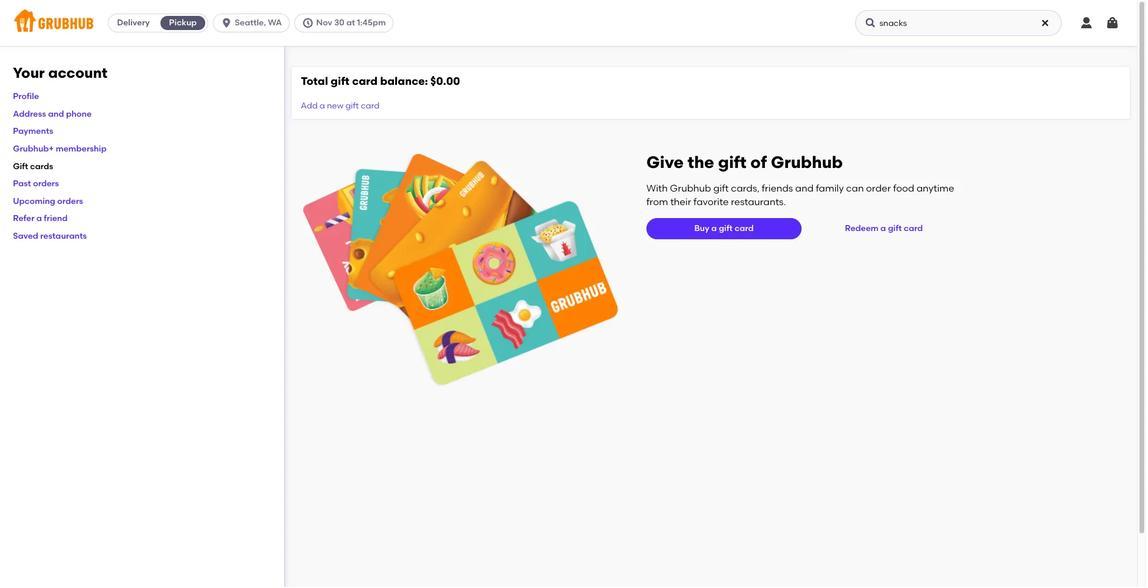 Task type: describe. For each thing, give the bounding box(es) containing it.
favorite
[[694, 196, 729, 207]]

card down total gift card balance: $0.00
[[361, 101, 380, 111]]

the
[[688, 152, 714, 173]]

30
[[334, 18, 344, 28]]

nov 30 at 1:45pm button
[[294, 14, 398, 32]]

saved restaurants
[[13, 231, 87, 241]]

saved restaurants link
[[13, 231, 87, 241]]

past orders link
[[13, 179, 59, 189]]

1:45pm
[[357, 18, 386, 28]]

wa
[[268, 18, 282, 28]]

address and phone link
[[13, 109, 92, 119]]

new
[[327, 101, 344, 111]]

gift card image
[[303, 152, 618, 387]]

a for buy
[[711, 224, 717, 234]]

at
[[346, 18, 355, 28]]

account
[[48, 64, 107, 81]]

seattle, wa
[[235, 18, 282, 28]]

with
[[647, 183, 668, 194]]

gift for buy a gift card
[[719, 224, 733, 234]]

restaurants
[[40, 231, 87, 241]]

gift right new
[[346, 101, 359, 111]]

pickup button
[[158, 14, 208, 32]]

family
[[816, 183, 844, 194]]

gift
[[13, 161, 28, 171]]

1 horizontal spatial grubhub
[[771, 152, 843, 173]]

give the gift of grubhub
[[647, 152, 843, 173]]

with grubhub gift cards, friends and family can order food anytime from their favorite restaurants.
[[647, 183, 954, 207]]

restaurants.
[[731, 196, 786, 207]]

1 horizontal spatial svg image
[[1106, 16, 1120, 30]]

upcoming orders
[[13, 196, 83, 206]]

$0.00
[[430, 74, 460, 88]]

total
[[301, 74, 328, 88]]

payments
[[13, 126, 53, 137]]

upcoming orders link
[[13, 196, 83, 206]]

seattle,
[[235, 18, 266, 28]]

gift up add a new gift card
[[331, 74, 349, 88]]

and inside with grubhub gift cards, friends and family can order food anytime from their favorite restaurants.
[[795, 183, 814, 194]]

grubhub inside with grubhub gift cards, friends and family can order food anytime from their favorite restaurants.
[[670, 183, 711, 194]]

buy a gift card link
[[647, 218, 802, 240]]

can
[[846, 183, 864, 194]]

cards
[[30, 161, 53, 171]]

grubhub+
[[13, 144, 54, 154]]

grubhub+ membership link
[[13, 144, 107, 154]]

card inside buy a gift card link
[[735, 224, 754, 234]]

profile link
[[13, 92, 39, 102]]

redeem a gift card button
[[840, 218, 928, 240]]



Task type: vqa. For each thing, say whether or not it's contained in the screenshot.
king
no



Task type: locate. For each thing, give the bounding box(es) containing it.
a
[[320, 101, 325, 111], [36, 214, 42, 224], [711, 224, 717, 234], [881, 224, 886, 234]]

add a new gift card
[[301, 101, 380, 111]]

grubhub
[[771, 152, 843, 173], [670, 183, 711, 194]]

membership
[[56, 144, 107, 154]]

grubhub+ membership
[[13, 144, 107, 154]]

svg image inside nov 30 at 1:45pm button
[[302, 17, 314, 29]]

orders for past orders
[[33, 179, 59, 189]]

gift
[[331, 74, 349, 88], [346, 101, 359, 111], [718, 152, 747, 173], [714, 183, 729, 194], [719, 224, 733, 234], [888, 224, 902, 234]]

gift right redeem
[[888, 224, 902, 234]]

and
[[48, 109, 64, 119], [795, 183, 814, 194]]

orders for upcoming orders
[[57, 196, 83, 206]]

card up add a new gift card
[[352, 74, 378, 88]]

friends
[[762, 183, 793, 194]]

food
[[893, 183, 914, 194]]

refer a friend link
[[13, 214, 68, 224]]

redeem a gift card
[[845, 224, 923, 234]]

friend
[[44, 214, 68, 224]]

svg image
[[1080, 16, 1094, 30], [221, 17, 232, 29], [302, 17, 314, 29], [1041, 18, 1050, 28]]

orders up 'upcoming orders'
[[33, 179, 59, 189]]

gift inside with grubhub gift cards, friends and family can order food anytime from their favorite restaurants.
[[714, 183, 729, 194]]

0 horizontal spatial grubhub
[[670, 183, 711, 194]]

gift for redeem a gift card
[[888, 224, 902, 234]]

anytime
[[917, 183, 954, 194]]

past orders
[[13, 179, 59, 189]]

a right "buy"
[[711, 224, 717, 234]]

redeem
[[845, 224, 879, 234]]

a right 'refer'
[[36, 214, 42, 224]]

Search for food, convenience, alcohol... search field
[[855, 10, 1062, 36]]

svg image
[[1106, 16, 1120, 30], [865, 17, 877, 29]]

order
[[866, 183, 891, 194]]

payments link
[[13, 126, 53, 137]]

gift left of
[[718, 152, 747, 173]]

upcoming
[[13, 196, 55, 206]]

1 vertical spatial and
[[795, 183, 814, 194]]

delivery button
[[109, 14, 158, 32]]

nov
[[316, 18, 332, 28]]

0 horizontal spatial and
[[48, 109, 64, 119]]

of
[[751, 152, 767, 173]]

address
[[13, 109, 46, 119]]

profile
[[13, 92, 39, 102]]

main navigation navigation
[[0, 0, 1137, 46]]

a inside button
[[881, 224, 886, 234]]

0 vertical spatial and
[[48, 109, 64, 119]]

0 horizontal spatial svg image
[[865, 17, 877, 29]]

gift for give the gift of grubhub
[[718, 152, 747, 173]]

balance:
[[380, 74, 428, 88]]

past
[[13, 179, 31, 189]]

a right redeem
[[881, 224, 886, 234]]

card
[[352, 74, 378, 88], [361, 101, 380, 111], [735, 224, 754, 234], [904, 224, 923, 234]]

a for add
[[320, 101, 325, 111]]

refer
[[13, 214, 34, 224]]

0 vertical spatial grubhub
[[771, 152, 843, 173]]

a for redeem
[[881, 224, 886, 234]]

card down food
[[904, 224, 923, 234]]

saved
[[13, 231, 38, 241]]

address and phone
[[13, 109, 92, 119]]

0 vertical spatial orders
[[33, 179, 59, 189]]

give
[[647, 152, 684, 173]]

your account
[[13, 64, 107, 81]]

a for refer
[[36, 214, 42, 224]]

and left family
[[795, 183, 814, 194]]

card inside the redeem a gift card button
[[904, 224, 923, 234]]

orders
[[33, 179, 59, 189], [57, 196, 83, 206]]

your
[[13, 64, 45, 81]]

1 horizontal spatial and
[[795, 183, 814, 194]]

1 vertical spatial orders
[[57, 196, 83, 206]]

grubhub up their
[[670, 183, 711, 194]]

their
[[670, 196, 691, 207]]

svg image inside seattle, wa button
[[221, 17, 232, 29]]

cards,
[[731, 183, 760, 194]]

seattle, wa button
[[213, 14, 294, 32]]

phone
[[66, 109, 92, 119]]

orders up 'friend'
[[57, 196, 83, 206]]

refer a friend
[[13, 214, 68, 224]]

from
[[647, 196, 668, 207]]

pickup
[[169, 18, 197, 28]]

buy a gift card
[[695, 224, 754, 234]]

grubhub up with grubhub gift cards, friends and family can order food anytime from their favorite restaurants.
[[771, 152, 843, 173]]

card down restaurants.
[[735, 224, 754, 234]]

delivery
[[117, 18, 150, 28]]

add
[[301, 101, 318, 111]]

gift right "buy"
[[719, 224, 733, 234]]

buy
[[695, 224, 709, 234]]

nov 30 at 1:45pm
[[316, 18, 386, 28]]

gift up favorite
[[714, 183, 729, 194]]

1 vertical spatial grubhub
[[670, 183, 711, 194]]

gift cards
[[13, 161, 53, 171]]

and left phone
[[48, 109, 64, 119]]

gift cards link
[[13, 161, 53, 171]]

gift for with grubhub gift cards, friends and family can order food anytime from their favorite restaurants.
[[714, 183, 729, 194]]

total gift card balance: $0.00
[[301, 74, 460, 88]]

gift inside button
[[888, 224, 902, 234]]

a left new
[[320, 101, 325, 111]]



